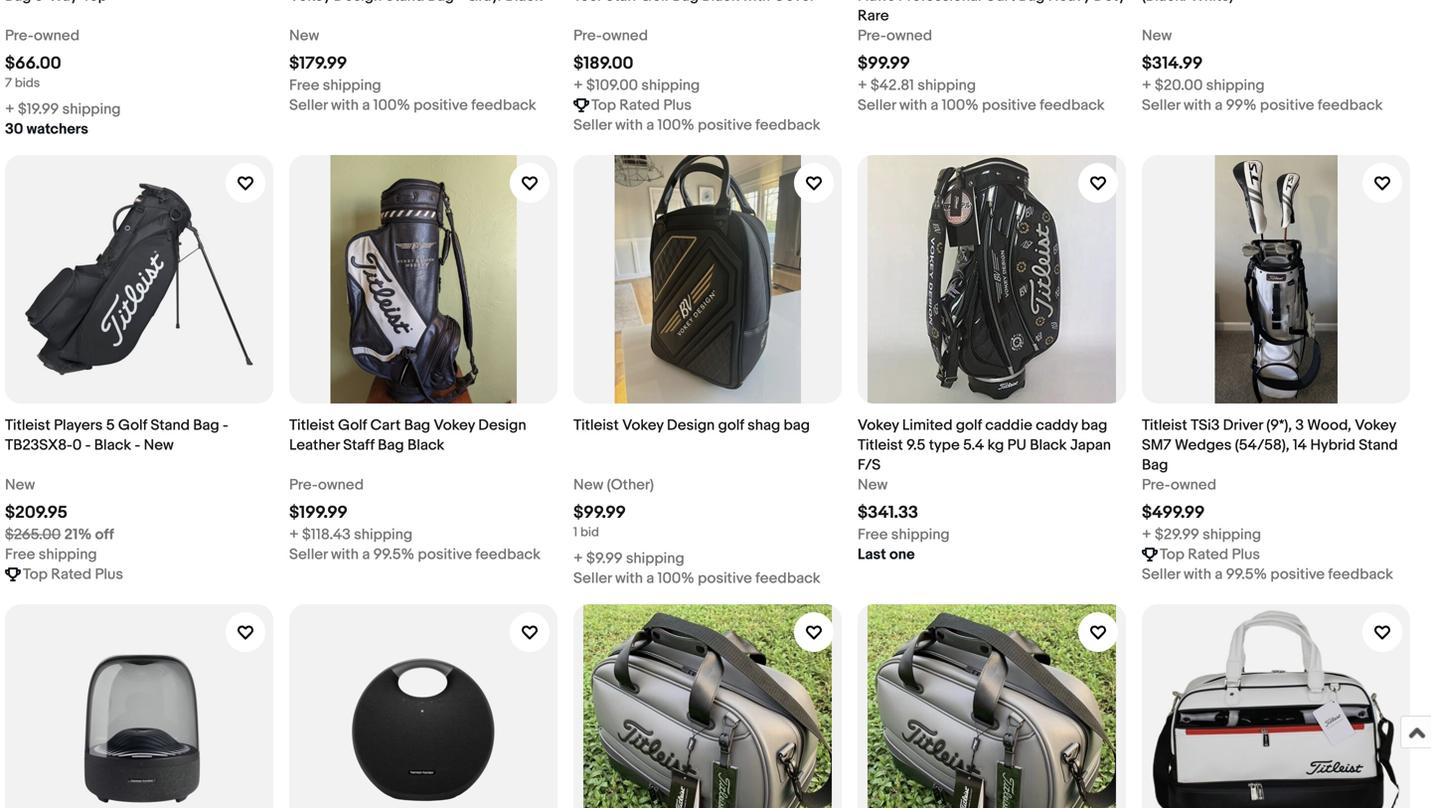 Task type: locate. For each thing, give the bounding box(es) containing it.
vokey up f/s
[[858, 417, 899, 434]]

shipping up one
[[892, 526, 950, 544]]

bag inside the vokey limited golf caddie caddy bag titleist 9.5 type 5.4 kg pu black japan f/s new $341.33 free shipping last one
[[1082, 417, 1108, 434]]

new inside new $179.99 free shipping seller with a 100% positive feedback
[[289, 27, 319, 45]]

$99.99 for new (other) $99.99 1 bid + $9.99 shipping seller with a 100% positive feedback
[[574, 503, 626, 523]]

+ $29.99 shipping text field
[[1143, 525, 1262, 545]]

0 vertical spatial top rated plus
[[592, 96, 692, 114]]

$99.99 inside new (other) $99.99 1 bid + $9.99 shipping seller with a 100% positive feedback
[[574, 503, 626, 523]]

1 vertical spatial top
[[1160, 546, 1185, 564]]

new for free
[[289, 27, 319, 45]]

owned up $499.99
[[1171, 476, 1217, 494]]

$66.00
[[5, 53, 61, 74]]

titleist players 5 golf stand bag - tb23sx8-0 - black - new
[[5, 417, 229, 454]]

free shipping text field down $265.00
[[5, 545, 97, 565]]

1 horizontal spatial design
[[667, 417, 715, 434]]

top rated plus down 21%
[[23, 566, 123, 584]]

new inside new $209.95 $265.00 21% off free shipping
[[5, 476, 35, 494]]

with down $179.99
[[331, 96, 359, 114]]

titleist up "leather"
[[289, 417, 335, 434]]

top rated plus down + $109.00 shipping "text field"
[[592, 96, 692, 114]]

21%
[[64, 526, 92, 544]]

bag
[[784, 417, 810, 434], [1082, 417, 1108, 434]]

black inside titleist golf cart bag vokey design leather staff bag black
[[408, 436, 445, 454]]

$99.99
[[858, 53, 911, 74], [574, 503, 626, 523]]

plus
[[664, 96, 692, 114], [1233, 546, 1261, 564], [95, 566, 123, 584]]

free inside new $209.95 $265.00 21% off free shipping
[[5, 546, 35, 564]]

with down + $118.43 shipping text field
[[331, 546, 359, 564]]

stand right 5
[[151, 417, 190, 434]]

top rated plus for $499.99
[[1160, 546, 1261, 564]]

0 horizontal spatial plus
[[95, 566, 123, 584]]

seller down $29.99
[[1143, 566, 1181, 584]]

plus for $499.99
[[1233, 546, 1261, 564]]

Seller with a 100% positive feedback text field
[[289, 95, 537, 115], [858, 95, 1105, 115], [574, 115, 821, 135]]

golf up 5.4
[[956, 417, 982, 434]]

1 golf from the left
[[118, 417, 147, 434]]

new inside new (other) $99.99 1 bid + $9.99 shipping seller with a 100% positive feedback
[[574, 476, 604, 494]]

$99.99 up $42.81
[[858, 53, 911, 74]]

a
[[362, 96, 370, 114], [931, 96, 939, 114], [1215, 96, 1223, 114], [647, 116, 655, 134], [362, 546, 370, 564], [1215, 566, 1223, 584], [647, 570, 655, 588]]

feedback inside pre-owned $99.99 + $42.81 shipping seller with a 100% positive feedback
[[1040, 96, 1105, 114]]

new up $209.95 text box
[[5, 476, 35, 494]]

seller down $109.00 on the top left of the page
[[574, 116, 612, 134]]

$109.00
[[587, 76, 638, 94]]

top down $265.00
[[23, 566, 48, 584]]

titleist up tb23sx8-
[[5, 417, 50, 434]]

shipping up top rated plus text field
[[642, 76, 700, 94]]

seller inside new (other) $99.99 1 bid + $9.99 shipping seller with a 100% positive feedback
[[574, 570, 612, 588]]

golf
[[719, 417, 745, 434], [956, 417, 982, 434]]

new for $265.00
[[5, 476, 35, 494]]

1 horizontal spatial top rated plus text field
[[1160, 545, 1261, 565]]

$99.99 text field
[[858, 53, 911, 74], [574, 503, 626, 523]]

1 vertical spatial plus
[[1233, 546, 1261, 564]]

+ $20.00 shipping text field
[[1143, 75, 1265, 95]]

seller with a 100% positive feedback
[[574, 116, 821, 134]]

0 horizontal spatial top
[[23, 566, 48, 584]]

1 horizontal spatial stand
[[1360, 436, 1399, 454]]

with down top rated plus text field
[[616, 116, 643, 134]]

driver
[[1224, 417, 1264, 434]]

1 horizontal spatial $99.99
[[858, 53, 911, 74]]

pre-owned $189.00 + $109.00 shipping
[[574, 27, 700, 94]]

owned up $66.00
[[34, 27, 80, 45]]

rated down 21%
[[51, 566, 92, 584]]

seller
[[289, 96, 328, 114], [858, 96, 897, 114], [1143, 96, 1181, 114], [574, 116, 612, 134], [289, 546, 328, 564], [1143, 566, 1181, 584], [574, 570, 612, 588]]

positive inside new (other) $99.99 1 bid + $9.99 shipping seller with a 100% positive feedback
[[698, 570, 753, 588]]

seller down $118.43
[[289, 546, 328, 564]]

seller with a 99.5% positive feedback
[[1143, 566, 1394, 584]]

top down $29.99
[[1160, 546, 1185, 564]]

+ left $118.43
[[289, 526, 299, 544]]

with inside new $179.99 free shipping seller with a 100% positive feedback
[[331, 96, 359, 114]]

top rated plus down + $29.99 shipping text field
[[1160, 546, 1261, 564]]

+ down $189.00 text box
[[574, 76, 583, 94]]

2 horizontal spatial seller with a 100% positive feedback text field
[[858, 95, 1105, 115]]

shipping up seller with a 100% positive feedback text box
[[626, 550, 685, 568]]

0 horizontal spatial bag
[[784, 417, 810, 434]]

players
[[54, 417, 103, 434]]

pre- inside pre-owned $189.00 + $109.00 shipping
[[574, 27, 603, 45]]

pre- up $189.00
[[574, 27, 603, 45]]

$199.99 text field
[[289, 503, 348, 523]]

top rated plus text field down $29.99
[[1160, 545, 1261, 565]]

1 vertical spatial $99.99 text field
[[574, 503, 626, 523]]

+ left $29.99
[[1143, 526, 1152, 544]]

staff
[[343, 436, 375, 454]]

kg
[[988, 436, 1005, 454]]

owned for $189.00
[[603, 27, 648, 45]]

titleist up the sm7
[[1143, 417, 1188, 434]]

top rated plus for $189.00
[[592, 96, 692, 114]]

top for $189.00
[[592, 96, 616, 114]]

shipping down previous price $265.00 21% off text box
[[39, 546, 97, 564]]

99%
[[1227, 96, 1257, 114]]

black
[[94, 436, 131, 454], [408, 436, 445, 454], [1030, 436, 1067, 454]]

0 vertical spatial 99.5%
[[374, 546, 415, 564]]

shipping right $42.81
[[918, 76, 977, 94]]

titleist up f/s
[[858, 436, 904, 454]]

positive
[[414, 96, 468, 114], [983, 96, 1037, 114], [1261, 96, 1315, 114], [698, 116, 753, 134], [418, 546, 472, 564], [1271, 566, 1326, 584], [698, 570, 753, 588]]

pre- inside pre-owned $66.00 7 bids + $19.99 shipping 30 watchers
[[5, 27, 34, 45]]

$99.99 text field for new (other) $99.99 1 bid + $9.99 shipping seller with a 100% positive feedback
[[574, 503, 626, 523]]

wood,
[[1308, 417, 1352, 434]]

top inside text field
[[592, 96, 616, 114]]

1 horizontal spatial seller with a 100% positive feedback text field
[[574, 115, 821, 135]]

+ $109.00 shipping text field
[[574, 75, 700, 95]]

top
[[592, 96, 616, 114], [1160, 546, 1185, 564], [23, 566, 48, 584]]

1 vokey from the left
[[434, 417, 475, 434]]

2 golf from the left
[[338, 417, 367, 434]]

seller inside pre-owned $99.99 + $42.81 shipping seller with a 100% positive feedback
[[858, 96, 897, 114]]

hybrid
[[1311, 436, 1356, 454]]

pre- inside pre-owned $199.99 + $118.43 shipping seller with a 99.5% positive feedback
[[289, 476, 318, 494]]

black down caddy
[[1030, 436, 1067, 454]]

new for +
[[1143, 27, 1173, 45]]

design inside titleist golf cart bag vokey design leather staff bag black
[[479, 417, 527, 434]]

2 horizontal spatial free
[[858, 526, 888, 544]]

3 vokey from the left
[[858, 417, 899, 434]]

plus down off
[[95, 566, 123, 584]]

1 horizontal spatial plus
[[664, 96, 692, 114]]

pre- for $99.99
[[858, 27, 887, 45]]

0 horizontal spatial rated
[[51, 566, 92, 584]]

black right staff
[[408, 436, 445, 454]]

new up $179.99 text box
[[289, 27, 319, 45]]

positive inside pre-owned $199.99 + $118.43 shipping seller with a 99.5% positive feedback
[[418, 546, 472, 564]]

golf right 5
[[118, 417, 147, 434]]

positive inside seller with a 99.5% positive feedback text box
[[1271, 566, 1326, 584]]

black down 5
[[94, 436, 131, 454]]

99.5% down + $29.99 shipping text field
[[1227, 566, 1268, 584]]

0 horizontal spatial new text field
[[5, 475, 35, 495]]

0 horizontal spatial $99.99 text field
[[574, 503, 626, 523]]

$189.00
[[574, 53, 634, 74]]

new inside new $314.99 + $20.00 shipping seller with a 99% positive feedback
[[1143, 27, 1173, 45]]

bag
[[193, 417, 219, 434], [404, 417, 431, 434], [378, 436, 404, 454], [1143, 456, 1169, 474]]

0 horizontal spatial golf
[[719, 417, 745, 434]]

new
[[289, 27, 319, 45], [1143, 27, 1173, 45], [144, 436, 174, 454], [5, 476, 35, 494], [574, 476, 604, 494], [858, 476, 888, 494]]

$99.99 text field up bid
[[574, 503, 626, 523]]

new down f/s
[[858, 476, 888, 494]]

golf up staff
[[338, 417, 367, 434]]

shipping inside new (other) $99.99 1 bid + $9.99 shipping seller with a 100% positive feedback
[[626, 550, 685, 568]]

new for $99.99
[[574, 476, 604, 494]]

positive inside new $314.99 + $20.00 shipping seller with a 99% positive feedback
[[1261, 96, 1315, 114]]

99.5% inside text box
[[1227, 566, 1268, 584]]

0 vertical spatial $99.99
[[858, 53, 911, 74]]

bid
[[581, 525, 599, 540]]

vokey up '(other)' at the bottom of the page
[[623, 417, 664, 434]]

bag right shag
[[784, 417, 810, 434]]

1 horizontal spatial bag
[[1082, 417, 1108, 434]]

shipping up the '99%'
[[1207, 76, 1265, 94]]

owned up + $42.81 shipping text field
[[887, 27, 933, 45]]

7
[[5, 75, 12, 91]]

1 vertical spatial stand
[[1360, 436, 1399, 454]]

seller down $9.99
[[574, 570, 612, 588]]

vokey
[[434, 417, 475, 434], [623, 417, 664, 434], [858, 417, 899, 434], [1356, 417, 1397, 434]]

+ up 30
[[5, 100, 15, 118]]

99.5% down + $118.43 shipping text field
[[374, 546, 415, 564]]

+ left $42.81
[[858, 76, 868, 94]]

new text field up $209.95 text box
[[5, 475, 35, 495]]

stand right the hybrid
[[1360, 436, 1399, 454]]

2 vertical spatial plus
[[95, 566, 123, 584]]

1 vertical spatial $99.99
[[574, 503, 626, 523]]

$341.33 text field
[[858, 503, 919, 523]]

seller inside new $314.99 + $20.00 shipping seller with a 99% positive feedback
[[1143, 96, 1181, 114]]

golf inside titleist players 5 golf stand bag - tb23sx8-0 - black - new
[[118, 417, 147, 434]]

2 horizontal spatial top
[[1160, 546, 1185, 564]]

bag right cart
[[404, 417, 431, 434]]

with
[[331, 96, 359, 114], [900, 96, 928, 114], [1184, 96, 1212, 114], [616, 116, 643, 134], [331, 546, 359, 564], [1184, 566, 1212, 584], [616, 570, 643, 588]]

+ inside pre-owned $199.99 + $118.43 shipping seller with a 99.5% positive feedback
[[289, 526, 299, 544]]

2 horizontal spatial -
[[223, 417, 229, 434]]

$42.81
[[871, 76, 915, 94]]

Pre-owned text field
[[574, 26, 648, 46], [858, 26, 933, 46], [289, 475, 364, 495], [1143, 475, 1217, 495]]

previous price $265.00 21% off text field
[[5, 525, 114, 545]]

1 horizontal spatial black
[[408, 436, 445, 454]]

1 vertical spatial 99.5%
[[1227, 566, 1268, 584]]

$99.99 text field for pre-owned $99.99 + $42.81 shipping seller with a 100% positive feedback
[[858, 53, 911, 74]]

pre-owned text field up $42.81
[[858, 26, 933, 46]]

+ inside new (other) $99.99 1 bid + $9.99 shipping seller with a 100% positive feedback
[[574, 550, 583, 568]]

New text field
[[289, 26, 319, 46], [5, 475, 35, 495], [858, 475, 888, 495]]

+ $118.43 shipping text field
[[289, 525, 413, 545]]

+ down the 1
[[574, 550, 583, 568]]

free up last
[[858, 526, 888, 544]]

$99.99 text field up $42.81
[[858, 53, 911, 74]]

stand
[[151, 417, 190, 434], [1360, 436, 1399, 454]]

feedback inside new (other) $99.99 1 bid + $9.99 shipping seller with a 100% positive feedback
[[756, 570, 821, 588]]

feedback
[[471, 96, 537, 114], [1040, 96, 1105, 114], [1318, 96, 1384, 114], [756, 116, 821, 134], [476, 546, 541, 564], [1329, 566, 1394, 584], [756, 570, 821, 588]]

seller down $179.99 text box
[[289, 96, 328, 114]]

titleist inside the titleist tsi3 driver (9*), 3 wood, vokey sm7 wedges (54/58), 14 hybrid stand bag pre-owned $499.99 + $29.99 shipping
[[1143, 417, 1188, 434]]

feedback inside text field
[[756, 116, 821, 134]]

0 horizontal spatial seller with a 100% positive feedback text field
[[289, 95, 537, 115]]

free shipping text field down $179.99 text box
[[289, 75, 381, 95]]

shipping
[[323, 76, 381, 94], [642, 76, 700, 94], [918, 76, 977, 94], [1207, 76, 1265, 94], [62, 100, 121, 118], [354, 526, 413, 544], [892, 526, 950, 544], [1203, 526, 1262, 544], [39, 546, 97, 564], [626, 550, 685, 568]]

plus for $189.00
[[664, 96, 692, 114]]

+ inside pre-owned $99.99 + $42.81 shipping seller with a 100% positive feedback
[[858, 76, 868, 94]]

owned inside pre-owned $189.00 + $109.00 shipping
[[603, 27, 648, 45]]

free inside the vokey limited golf caddie caddy bag titleist 9.5 type 5.4 kg pu black japan f/s new $341.33 free shipping last one
[[858, 526, 888, 544]]

4 vokey from the left
[[1356, 417, 1397, 434]]

100% inside new (other) $99.99 1 bid + $9.99 shipping seller with a 100% positive feedback
[[658, 570, 695, 588]]

top for $499.99
[[1160, 546, 1185, 564]]

0 horizontal spatial golf
[[118, 417, 147, 434]]

golf
[[118, 417, 147, 434], [338, 417, 367, 434]]

3 black from the left
[[1030, 436, 1067, 454]]

2 black from the left
[[408, 436, 445, 454]]

caddie
[[986, 417, 1033, 434]]

owned up $189.00 text box
[[603, 27, 648, 45]]

1 design from the left
[[479, 417, 527, 434]]

new left '(other)' at the bottom of the page
[[574, 476, 604, 494]]

1 bag from the left
[[784, 417, 810, 434]]

pre-
[[5, 27, 34, 45], [574, 27, 603, 45], [858, 27, 887, 45], [289, 476, 318, 494], [1143, 476, 1171, 494]]

0 vertical spatial $99.99 text field
[[858, 53, 911, 74]]

stand inside titleist players 5 golf stand bag - tb23sx8-0 - black - new
[[151, 417, 190, 434]]

off
[[95, 526, 114, 544]]

+ inside the titleist tsi3 driver (9*), 3 wood, vokey sm7 wedges (54/58), 14 hybrid stand bag pre-owned $499.99 + $29.99 shipping
[[1143, 526, 1152, 544]]

1 vertical spatial free shipping text field
[[5, 545, 97, 565]]

5.4
[[964, 436, 985, 454]]

0 horizontal spatial 99.5%
[[374, 546, 415, 564]]

+ left the $20.00
[[1143, 76, 1152, 94]]

owned
[[34, 27, 80, 45], [603, 27, 648, 45], [887, 27, 933, 45], [318, 476, 364, 494], [1171, 476, 1217, 494]]

a inside new $314.99 + $20.00 shipping seller with a 99% positive feedback
[[1215, 96, 1223, 114]]

pre- up '$199.99' text field at the bottom left of the page
[[289, 476, 318, 494]]

bag down the sm7
[[1143, 456, 1169, 474]]

1 horizontal spatial 99.5%
[[1227, 566, 1268, 584]]

seller down $42.81
[[858, 96, 897, 114]]

f/s
[[858, 456, 881, 474]]

0 horizontal spatial top rated plus text field
[[23, 565, 123, 585]]

2 horizontal spatial top rated plus
[[1160, 546, 1261, 564]]

2 design from the left
[[667, 417, 715, 434]]

plus inside top rated plus text field
[[664, 96, 692, 114]]

free down $265.00
[[5, 546, 35, 564]]

2 horizontal spatial plus
[[1233, 546, 1261, 564]]

1 vertical spatial top rated plus
[[1160, 546, 1261, 564]]

0
[[72, 436, 82, 454]]

with down + $20.00 shipping text box
[[1184, 96, 1212, 114]]

owned up '$199.99' text field at the bottom left of the page
[[318, 476, 364, 494]]

2 horizontal spatial black
[[1030, 436, 1067, 454]]

vokey right cart
[[434, 417, 475, 434]]

Top Rated Plus text field
[[592, 95, 692, 115]]

99.5%
[[374, 546, 415, 564], [1227, 566, 1268, 584]]

pre- up $66.00
[[5, 27, 34, 45]]

$99.99 up bid
[[574, 503, 626, 523]]

1 golf from the left
[[719, 417, 745, 434]]

titleist inside titleist golf cart bag vokey design leather staff bag black
[[289, 417, 335, 434]]

$99.99 inside pre-owned $99.99 + $42.81 shipping seller with a 100% positive feedback
[[858, 53, 911, 74]]

owned inside pre-owned $99.99 + $42.81 shipping seller with a 100% positive feedback
[[887, 27, 933, 45]]

new text field down f/s
[[858, 475, 888, 495]]

2 horizontal spatial rated
[[1189, 546, 1229, 564]]

new $314.99 + $20.00 shipping seller with a 99% positive feedback
[[1143, 27, 1384, 114]]

Top Rated Plus text field
[[1160, 545, 1261, 565], [23, 565, 123, 585]]

$209.95 text field
[[5, 503, 68, 523]]

+
[[574, 76, 583, 94], [858, 76, 868, 94], [1143, 76, 1152, 94], [5, 100, 15, 118], [289, 526, 299, 544], [1143, 526, 1152, 544], [574, 550, 583, 568]]

2 bag from the left
[[1082, 417, 1108, 434]]

pre-owned text field up $499.99
[[1143, 475, 1217, 495]]

vokey inside the vokey limited golf caddie caddy bag titleist 9.5 type 5.4 kg pu black japan f/s new $341.33 free shipping last one
[[858, 417, 899, 434]]

rated
[[620, 96, 660, 114], [1189, 546, 1229, 564], [51, 566, 92, 584]]

0 horizontal spatial stand
[[151, 417, 190, 434]]

100%
[[374, 96, 410, 114], [942, 96, 979, 114], [658, 116, 695, 134], [658, 570, 695, 588]]

1 horizontal spatial top
[[592, 96, 616, 114]]

shipping up seller with a 99.5% positive feedback text field
[[354, 526, 413, 544]]

titleist
[[5, 417, 50, 434], [289, 417, 335, 434], [574, 417, 619, 434], [1143, 417, 1188, 434], [858, 436, 904, 454]]

new text field up $179.99 text box
[[289, 26, 319, 46]]

bag down cart
[[378, 436, 404, 454]]

titleist inside the vokey limited golf caddie caddy bag titleist 9.5 type 5.4 kg pu black japan f/s new $341.33 free shipping last one
[[858, 436, 904, 454]]

bag up "japan"
[[1082, 417, 1108, 434]]

0 vertical spatial stand
[[151, 417, 190, 434]]

top rated plus
[[592, 96, 692, 114], [1160, 546, 1261, 564], [23, 566, 123, 584]]

titleist for $209.95
[[5, 417, 50, 434]]

with down "+ $9.99 shipping" text box
[[616, 570, 643, 588]]

stand inside the titleist tsi3 driver (9*), 3 wood, vokey sm7 wedges (54/58), 14 hybrid stand bag pre-owned $499.99 + $29.99 shipping
[[1360, 436, 1399, 454]]

$314.99 text field
[[1143, 53, 1204, 74]]

top rated plus text field down 21%
[[23, 565, 123, 585]]

2 golf from the left
[[956, 417, 982, 434]]

owned inside pre-owned $199.99 + $118.43 shipping seller with a 99.5% positive feedback
[[318, 476, 364, 494]]

Free shipping text field
[[289, 75, 381, 95], [5, 545, 97, 565]]

shipping inside new $209.95 $265.00 21% off free shipping
[[39, 546, 97, 564]]

$118.43
[[302, 526, 351, 544]]

free down $179.99 text box
[[289, 76, 320, 94]]

1 horizontal spatial rated
[[620, 96, 660, 114]]

bag right 5
[[193, 417, 219, 434]]

shipping down $179.99
[[323, 76, 381, 94]]

titleist inside titleist players 5 golf stand bag - tb23sx8-0 - black - new
[[5, 417, 50, 434]]

+ inside new $314.99 + $20.00 shipping seller with a 99% positive feedback
[[1143, 76, 1152, 94]]

shipping inside new $179.99 free shipping seller with a 100% positive feedback
[[323, 76, 381, 94]]

new inside titleist players 5 golf stand bag - tb23sx8-0 - black - new
[[144, 436, 174, 454]]

1 horizontal spatial golf
[[956, 417, 982, 434]]

pre- up $42.81
[[858, 27, 887, 45]]

with down + $29.99 shipping text field
[[1184, 566, 1212, 584]]

shipping inside pre-owned $99.99 + $42.81 shipping seller with a 100% positive feedback
[[918, 76, 977, 94]]

$9.99
[[587, 550, 623, 568]]

with down + $42.81 shipping text field
[[900, 96, 928, 114]]

0 horizontal spatial design
[[479, 417, 527, 434]]

seller with a 100% positive feedback text field for $179.99
[[289, 95, 537, 115]]

-
[[223, 417, 229, 434], [85, 436, 91, 454], [135, 436, 140, 454]]

golf left shag
[[719, 417, 745, 434]]

0 horizontal spatial top rated plus
[[23, 566, 123, 584]]

2 horizontal spatial new text field
[[858, 475, 888, 495]]

0 vertical spatial free
[[289, 76, 320, 94]]

14
[[1294, 436, 1308, 454]]

New text field
[[1143, 26, 1173, 46]]

rated down + $109.00 shipping "text field"
[[620, 96, 660, 114]]

rated inside text field
[[620, 96, 660, 114]]

top down $109.00 on the top left of the page
[[592, 96, 616, 114]]

0 horizontal spatial $99.99
[[574, 503, 626, 523]]

1 horizontal spatial $99.99 text field
[[858, 53, 911, 74]]

pre-owned text field for $189.00
[[574, 26, 648, 46]]

plus up seller with a 100% positive feedback
[[664, 96, 692, 114]]

$20.00
[[1155, 76, 1204, 94]]

feedback inside text box
[[1329, 566, 1394, 584]]

1 horizontal spatial free
[[289, 76, 320, 94]]

pre-owned text field up '$199.99' text field at the bottom left of the page
[[289, 475, 364, 495]]

1 horizontal spatial top rated plus
[[592, 96, 692, 114]]

pre-owned text field for $99.99
[[858, 26, 933, 46]]

shipping up watchers on the top left of the page
[[62, 100, 121, 118]]

pre- up $499.99 text field
[[1143, 476, 1171, 494]]

vokey right wood,
[[1356, 417, 1397, 434]]

+ $9.99 shipping text field
[[574, 549, 685, 569]]

0 vertical spatial plus
[[664, 96, 692, 114]]

owned inside pre-owned $66.00 7 bids + $19.99 shipping 30 watchers
[[34, 27, 80, 45]]

design
[[479, 417, 527, 434], [667, 417, 715, 434]]

1 horizontal spatial free shipping text field
[[289, 75, 381, 95]]

$209.95
[[5, 503, 68, 523]]

pre- inside pre-owned $99.99 + $42.81 shipping seller with a 100% positive feedback
[[858, 27, 887, 45]]

0 horizontal spatial free
[[5, 546, 35, 564]]

new right the 0
[[144, 436, 174, 454]]

new up $314.99 text box
[[1143, 27, 1173, 45]]

0 vertical spatial rated
[[620, 96, 660, 114]]

pre-owned text field for $199.99
[[289, 475, 364, 495]]

seller down the $20.00
[[1143, 96, 1181, 114]]

1 horizontal spatial golf
[[338, 417, 367, 434]]

shipping inside the vokey limited golf caddie caddy bag titleist 9.5 type 5.4 kg pu black japan f/s new $341.33 free shipping last one
[[892, 526, 950, 544]]

owned for $66.00
[[34, 27, 80, 45]]

1 vertical spatial rated
[[1189, 546, 1229, 564]]

0 vertical spatial top
[[592, 96, 616, 114]]

with inside new (other) $99.99 1 bid + $9.99 shipping seller with a 100% positive feedback
[[616, 570, 643, 588]]

1 black from the left
[[94, 436, 131, 454]]

shipping inside new $314.99 + $20.00 shipping seller with a 99% positive feedback
[[1207, 76, 1265, 94]]

0 vertical spatial free shipping text field
[[289, 75, 381, 95]]

0 horizontal spatial black
[[94, 436, 131, 454]]

free
[[289, 76, 320, 94], [858, 526, 888, 544], [5, 546, 35, 564]]

rated down + $29.99 shipping text field
[[1189, 546, 1229, 564]]

1 vertical spatial free
[[858, 526, 888, 544]]

99.5% inside pre-owned $199.99 + $118.43 shipping seller with a 99.5% positive feedback
[[374, 546, 415, 564]]

2 vertical spatial free
[[5, 546, 35, 564]]

plus up seller with a 99.5% positive feedback text box
[[1233, 546, 1261, 564]]



Task type: describe. For each thing, give the bounding box(es) containing it.
sm7
[[1143, 436, 1172, 454]]

leather
[[289, 436, 340, 454]]

feedback inside new $314.99 + $20.00 shipping seller with a 99% positive feedback
[[1318, 96, 1384, 114]]

vokey limited golf caddie caddy bag titleist 9.5 type 5.4 kg pu black japan f/s new $341.33 free shipping last one
[[858, 417, 1112, 564]]

Seller with a 100% positive feedback text field
[[574, 569, 821, 589]]

titleist for $99.99
[[574, 417, 619, 434]]

$66.00 text field
[[5, 53, 61, 74]]

$265.00
[[5, 526, 61, 544]]

shipping inside pre-owned $199.99 + $118.43 shipping seller with a 99.5% positive feedback
[[354, 526, 413, 544]]

5
[[106, 417, 115, 434]]

100% inside pre-owned $99.99 + $42.81 shipping seller with a 100% positive feedback
[[942, 96, 979, 114]]

9.5
[[907, 436, 926, 454]]

+ inside pre-owned $66.00 7 bids + $19.99 shipping 30 watchers
[[5, 100, 15, 118]]

seller with a 100% positive feedback text field for $99.99
[[858, 95, 1105, 115]]

titleist for $199.99
[[289, 417, 335, 434]]

positive inside pre-owned $99.99 + $42.81 shipping seller with a 100% positive feedback
[[983, 96, 1037, 114]]

with inside new $314.99 + $20.00 shipping seller with a 99% positive feedback
[[1184, 96, 1212, 114]]

cart
[[371, 417, 401, 434]]

1 horizontal spatial -
[[135, 436, 140, 454]]

bag inside titleist players 5 golf stand bag - tb23sx8-0 - black - new
[[193, 417, 219, 434]]

bag inside the titleist tsi3 driver (9*), 3 wood, vokey sm7 wedges (54/58), 14 hybrid stand bag pre-owned $499.99 + $29.99 shipping
[[1143, 456, 1169, 474]]

2 vokey from the left
[[623, 417, 664, 434]]

black inside titleist players 5 golf stand bag - tb23sx8-0 - black - new
[[94, 436, 131, 454]]

$314.99
[[1143, 53, 1204, 74]]

pre- for $66.00
[[5, 27, 34, 45]]

titleist tsi3 driver (9*), 3 wood, vokey sm7 wedges (54/58), 14 hybrid stand bag pre-owned $499.99 + $29.99 shipping
[[1143, 417, 1399, 544]]

watchers
[[27, 120, 88, 138]]

+ $42.81 shipping text field
[[858, 75, 977, 95]]

Seller with a 99.5% positive feedback text field
[[1143, 565, 1394, 585]]

free inside new $179.99 free shipping seller with a 100% positive feedback
[[289, 76, 320, 94]]

$99.99 for pre-owned $99.99 + $42.81 shipping seller with a 100% positive feedback
[[858, 53, 911, 74]]

shipping inside pre-owned $189.00 + $109.00 shipping
[[642, 76, 700, 94]]

with inside text box
[[1184, 566, 1212, 584]]

30
[[5, 120, 23, 138]]

pu
[[1008, 436, 1027, 454]]

feedback inside pre-owned $199.99 + $118.43 shipping seller with a 99.5% positive feedback
[[476, 546, 541, 564]]

owned for $199.99
[[318, 476, 364, 494]]

pre-owned $66.00 7 bids + $19.99 shipping 30 watchers
[[5, 27, 121, 138]]

new $179.99 free shipping seller with a 100% positive feedback
[[289, 27, 537, 114]]

1
[[574, 525, 578, 540]]

a inside new (other) $99.99 1 bid + $9.99 shipping seller with a 100% positive feedback
[[647, 570, 655, 588]]

rated for $499.99
[[1189, 546, 1229, 564]]

bids
[[15, 75, 40, 91]]

$499.99
[[1143, 503, 1206, 523]]

2 vertical spatial top
[[23, 566, 48, 584]]

3
[[1296, 417, 1305, 434]]

Seller with a 99.5% positive feedback text field
[[289, 545, 541, 565]]

titleist golf cart bag vokey design leather staff bag black
[[289, 417, 527, 454]]

pre-owned $99.99 + $42.81 shipping seller with a 100% positive feedback
[[858, 27, 1105, 114]]

(other)
[[607, 476, 654, 494]]

$19.99
[[18, 100, 59, 118]]

new (other) $99.99 1 bid + $9.99 shipping seller with a 100% positive feedback
[[574, 476, 821, 588]]

one
[[890, 546, 915, 564]]

black inside the vokey limited golf caddie caddy bag titleist 9.5 type 5.4 kg pu black japan f/s new $341.33 free shipping last one
[[1030, 436, 1067, 454]]

$189.00 text field
[[574, 53, 634, 74]]

vokey inside the titleist tsi3 driver (9*), 3 wood, vokey sm7 wedges (54/58), 14 hybrid stand bag pre-owned $499.99 + $29.99 shipping
[[1356, 417, 1397, 434]]

golf inside titleist golf cart bag vokey design leather staff bag black
[[338, 417, 367, 434]]

Seller with a 99% positive feedback text field
[[1143, 95, 1384, 115]]

100% inside text field
[[658, 116, 695, 134]]

titleist vokey design golf shag bag
[[574, 417, 810, 434]]

$179.99 text field
[[289, 53, 347, 74]]

bag for titleist vokey design golf shag bag
[[784, 417, 810, 434]]

vokey inside titleist golf cart bag vokey design leather staff bag black
[[434, 417, 475, 434]]

0 horizontal spatial -
[[85, 436, 91, 454]]

rated for $189.00
[[620, 96, 660, 114]]

seller inside seller with a 99.5% positive feedback text box
[[1143, 566, 1181, 584]]

+ inside pre-owned $189.00 + $109.00 shipping
[[574, 76, 583, 94]]

2 vertical spatial top rated plus
[[23, 566, 123, 584]]

$29.99
[[1155, 526, 1200, 544]]

new inside the vokey limited golf caddie caddy bag titleist 9.5 type 5.4 kg pu black japan f/s new $341.33 free shipping last one
[[858, 476, 888, 494]]

seller inside new $179.99 free shipping seller with a 100% positive feedback
[[289, 96, 328, 114]]

seller inside seller with a 100% positive feedback text field
[[574, 116, 612, 134]]

+ $19.99 shipping text field
[[5, 99, 121, 119]]

Free shipping text field
[[858, 525, 950, 545]]

a inside new $179.99 free shipping seller with a 100% positive feedback
[[362, 96, 370, 114]]

$199.99
[[289, 503, 348, 523]]

bag for vokey limited golf caddie caddy bag titleist 9.5 type 5.4 kg pu black japan f/s new $341.33 free shipping last one
[[1082, 417, 1108, 434]]

limited
[[903, 417, 953, 434]]

a inside text box
[[1215, 566, 1223, 584]]

pre- inside the titleist tsi3 driver (9*), 3 wood, vokey sm7 wedges (54/58), 14 hybrid stand bag pre-owned $499.99 + $29.99 shipping
[[1143, 476, 1171, 494]]

owned for $99.99
[[887, 27, 933, 45]]

(54/58),
[[1236, 436, 1290, 454]]

100% inside new $179.99 free shipping seller with a 100% positive feedback
[[374, 96, 410, 114]]

new $209.95 $265.00 21% off free shipping
[[5, 476, 114, 564]]

seller inside pre-owned $199.99 + $118.43 shipping seller with a 99.5% positive feedback
[[289, 546, 328, 564]]

New (Other) text field
[[574, 475, 654, 495]]

golf inside the vokey limited golf caddie caddy bag titleist 9.5 type 5.4 kg pu black japan f/s new $341.33 free shipping last one
[[956, 417, 982, 434]]

a inside text field
[[647, 116, 655, 134]]

tsi3
[[1191, 417, 1220, 434]]

positive inside new $179.99 free shipping seller with a 100% positive feedback
[[414, 96, 468, 114]]

$179.99
[[289, 53, 347, 74]]

type
[[929, 436, 960, 454]]

pre-owned text field for $499.99
[[1143, 475, 1217, 495]]

owned inside the titleist tsi3 driver (9*), 3 wood, vokey sm7 wedges (54/58), 14 hybrid stand bag pre-owned $499.99 + $29.99 shipping
[[1171, 476, 1217, 494]]

a inside pre-owned $99.99 + $42.81 shipping seller with a 100% positive feedback
[[931, 96, 939, 114]]

a inside pre-owned $199.99 + $118.43 shipping seller with a 99.5% positive feedback
[[362, 546, 370, 564]]

2 vertical spatial rated
[[51, 566, 92, 584]]

1 bid text field
[[574, 525, 599, 540]]

shipping inside pre-owned $66.00 7 bids + $19.99 shipping 30 watchers
[[62, 100, 121, 118]]

wedges
[[1175, 436, 1232, 454]]

$499.99 text field
[[1143, 503, 1206, 523]]

pre- for $189.00
[[574, 27, 603, 45]]

last
[[858, 546, 887, 564]]

shipping inside the titleist tsi3 driver (9*), 3 wood, vokey sm7 wedges (54/58), 14 hybrid stand bag pre-owned $499.99 + $29.99 shipping
[[1203, 526, 1262, 544]]

1 horizontal spatial new text field
[[289, 26, 319, 46]]

Pre-owned text field
[[5, 26, 80, 46]]

shag
[[748, 417, 781, 434]]

new text field for $209.95
[[5, 475, 35, 495]]

tb23sx8-
[[5, 436, 72, 454]]

(9*),
[[1267, 417, 1293, 434]]

feedback inside new $179.99 free shipping seller with a 100% positive feedback
[[471, 96, 537, 114]]

pre- for $199.99
[[289, 476, 318, 494]]

0 horizontal spatial free shipping text field
[[5, 545, 97, 565]]

new text field for $341.33
[[858, 475, 888, 495]]

30 watchers text field
[[5, 119, 88, 139]]

with inside pre-owned $99.99 + $42.81 shipping seller with a 100% positive feedback
[[900, 96, 928, 114]]

japan
[[1071, 436, 1112, 454]]

caddy
[[1036, 417, 1078, 434]]

pre-owned $199.99 + $118.43 shipping seller with a 99.5% positive feedback
[[289, 476, 541, 564]]

$341.33
[[858, 503, 919, 523]]

with inside pre-owned $199.99 + $118.43 shipping seller with a 99.5% positive feedback
[[331, 546, 359, 564]]

7 bids text field
[[5, 75, 40, 91]]

Last one text field
[[858, 545, 915, 565]]



Task type: vqa. For each thing, say whether or not it's contained in the screenshot.
the right -
yes



